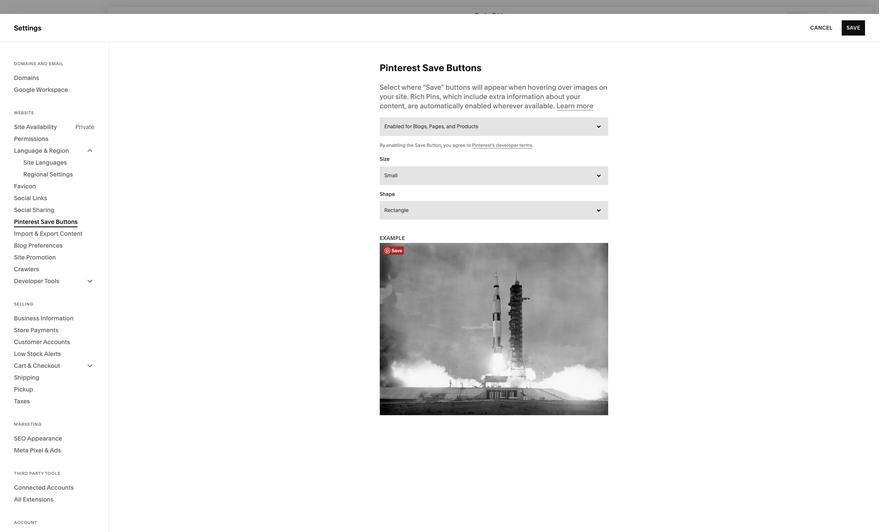 Task type: describe. For each thing, give the bounding box(es) containing it.
appearance
[[27, 435, 62, 443]]

low
[[14, 351, 25, 358]]

for
[[405, 123, 412, 130]]

marketing link
[[14, 83, 94, 93]]

pinterest's developer terms link
[[472, 142, 532, 149]]

available.
[[525, 102, 555, 110]]

accounts inside connected accounts all extensions
[[47, 484, 74, 492]]

favicon social links social sharing
[[14, 183, 54, 214]]

analytics
[[14, 114, 44, 122]]

2 website from the top
[[14, 111, 34, 115]]

marketing inside marketing link
[[14, 83, 47, 92]]

alerts
[[44, 351, 61, 358]]

book a table
[[475, 12, 506, 18]]

& for region
[[44, 147, 48, 155]]

languages
[[35, 159, 67, 167]]

domains for and
[[14, 61, 36, 66]]

save button
[[842, 20, 865, 35]]

save down example
[[392, 248, 402, 253]]

favicon
[[14, 183, 36, 190]]

site for site languages regional settings
[[23, 159, 34, 167]]

domains link
[[14, 72, 95, 84]]

customer accounts link
[[14, 337, 95, 348]]

learn
[[557, 102, 575, 110]]

enabled
[[465, 102, 491, 110]]

social sharing link
[[14, 204, 95, 216]]

by
[[380, 142, 385, 148]]

site.
[[396, 92, 409, 101]]

store
[[14, 327, 29, 334]]

sharing
[[33, 206, 54, 214]]

low stock alerts link
[[14, 348, 95, 360]]

automatically
[[420, 102, 463, 110]]

hovering
[[528, 83, 556, 92]]

pages,
[[429, 123, 445, 130]]

example image for save buttons. image
[[380, 243, 608, 416]]

language
[[14, 147, 42, 155]]

save link
[[383, 247, 404, 255]]

account
[[14, 521, 37, 526]]

extra
[[489, 92, 505, 101]]

on
[[599, 83, 607, 92]]

table
[[493, 12, 506, 18]]

accounts inside business information store payments customer accounts low stock alerts
[[43, 339, 70, 346]]

button,
[[427, 142, 442, 148]]

learn more
[[557, 102, 594, 110]]

domains and email
[[14, 61, 63, 66]]

1 horizontal spatial and
[[446, 123, 456, 130]]

taxes
[[14, 398, 30, 406]]

developer tools
[[14, 278, 59, 285]]

asset library
[[14, 422, 56, 431]]

all
[[14, 496, 21, 504]]

2 selling from the top
[[14, 302, 33, 307]]

regional settings link
[[23, 169, 95, 181]]

domains google workspace
[[14, 74, 68, 94]]

rectangle
[[384, 207, 409, 214]]

agree
[[453, 142, 465, 148]]

blog
[[14, 242, 27, 250]]

help
[[14, 453, 29, 461]]

regional
[[23, 171, 48, 178]]

"save"
[[423, 83, 444, 92]]

import & export content link
[[14, 228, 95, 240]]

cart & checkout link
[[14, 360, 95, 372]]

0 vertical spatial and
[[38, 61, 48, 66]]

simon
[[50, 481, 65, 487]]

site inside import & export content blog preferences site promotion crawlers
[[14, 254, 25, 262]]

permissions
[[14, 135, 48, 143]]

appear
[[484, 83, 507, 92]]

which
[[443, 92, 462, 101]]

region
[[49, 147, 69, 155]]

checkout
[[33, 362, 60, 370]]

google
[[14, 86, 35, 94]]

pinterest save buttons link
[[14, 216, 95, 228]]

shipping
[[14, 374, 39, 382]]

business information link
[[14, 313, 95, 325]]

developer tools link
[[14, 276, 95, 287]]

edit button
[[112, 11, 135, 26]]

taxes link
[[14, 396, 95, 408]]

jacob simon simonjacob477@gmail.com
[[34, 481, 99, 494]]

buttons
[[446, 83, 471, 92]]

stock
[[27, 351, 43, 358]]

1 vertical spatial pinterest save buttons
[[14, 218, 78, 226]]

small
[[384, 172, 398, 179]]

information
[[41, 315, 73, 323]]

cart & checkout
[[14, 362, 60, 370]]

select
[[380, 83, 400, 92]]

0 vertical spatial settings
[[14, 24, 41, 32]]

book
[[475, 12, 488, 18]]

images
[[574, 83, 598, 92]]

are
[[408, 102, 418, 110]]

enabled
[[384, 123, 404, 130]]

ads
[[50, 447, 61, 455]]



Task type: locate. For each thing, give the bounding box(es) containing it.
1 horizontal spatial pinterest
[[380, 62, 420, 74]]

pickup link
[[14, 384, 95, 396]]

& right cart
[[27, 362, 31, 370]]

business information store payments customer accounts low stock alerts
[[14, 315, 73, 358]]

0 vertical spatial pinterest
[[380, 62, 420, 74]]

settings down site languages link
[[50, 171, 73, 178]]

0 vertical spatial pinterest save buttons
[[380, 62, 482, 74]]

2 marketing from the top
[[14, 423, 42, 427]]

the
[[407, 142, 414, 148]]

save right the
[[415, 142, 426, 148]]

1 website from the top
[[14, 53, 40, 61]]

terms
[[519, 142, 532, 148]]

by enabling the save button, you agree to pinterest's developer terms .
[[380, 142, 533, 148]]

& up languages
[[44, 147, 48, 155]]

0 vertical spatial site
[[14, 123, 25, 131]]

1 vertical spatial selling
[[14, 302, 33, 307]]

content
[[60, 230, 83, 238]]

social left sharing
[[14, 206, 31, 214]]

1 vertical spatial domains
[[14, 74, 39, 82]]

selling down domains and email in the left top of the page
[[14, 68, 36, 76]]

save up export
[[41, 218, 54, 226]]

1 vertical spatial pinterest
[[14, 218, 39, 226]]

site down blog
[[14, 254, 25, 262]]

connected
[[14, 484, 45, 492]]

& inside import & export content blog preferences site promotion crawlers
[[34, 230, 38, 238]]

a
[[489, 12, 492, 18]]

site
[[14, 123, 25, 131], [23, 159, 34, 167], [14, 254, 25, 262]]

to
[[467, 142, 471, 148]]

site down analytics
[[14, 123, 25, 131]]

crawlers
[[14, 266, 39, 273]]

private
[[75, 123, 95, 131]]

developer
[[496, 142, 518, 148]]

2 your from the left
[[566, 92, 580, 101]]

1 horizontal spatial pinterest save buttons
[[380, 62, 482, 74]]

domains inside domains google workspace
[[14, 74, 39, 82]]

site inside the site languages regional settings
[[23, 159, 34, 167]]

& for export
[[34, 230, 38, 238]]

social down favicon
[[14, 195, 31, 202]]

website link
[[14, 52, 94, 62]]

you
[[443, 142, 451, 148]]

settings link
[[14, 437, 94, 447]]

connected accounts link
[[14, 482, 95, 494]]

language & region
[[14, 147, 69, 155]]

favicon link
[[14, 181, 95, 192]]

cart
[[14, 362, 26, 370]]

analytics link
[[14, 113, 94, 123]]

& left export
[[34, 230, 38, 238]]

learn more link
[[557, 102, 594, 111]]

blog preferences link
[[14, 240, 95, 252]]

1 horizontal spatial your
[[566, 92, 580, 101]]

0 horizontal spatial buttons
[[56, 218, 78, 226]]

site down language
[[23, 159, 34, 167]]

your up learn more
[[566, 92, 580, 101]]

0 horizontal spatial and
[[38, 61, 48, 66]]

site promotion link
[[14, 252, 95, 264]]

buttons up buttons
[[446, 62, 482, 74]]

1 vertical spatial and
[[446, 123, 456, 130]]

workspace
[[36, 86, 68, 94]]

tools inside "dropdown button"
[[44, 278, 59, 285]]

save inside button
[[847, 24, 860, 31]]

and right pages,
[[446, 123, 456, 130]]

0 vertical spatial domains
[[14, 61, 36, 66]]

1 vertical spatial tools
[[45, 472, 60, 476]]

website up domains and email in the left top of the page
[[14, 53, 40, 61]]

seo appearance link
[[14, 433, 95, 445]]

0 vertical spatial marketing
[[14, 83, 47, 92]]

& left "ads"
[[45, 447, 49, 455]]

1 vertical spatial accounts
[[47, 484, 74, 492]]

social
[[14, 195, 31, 202], [14, 206, 31, 214]]

1 vertical spatial buttons
[[56, 218, 78, 226]]

accounts up all extensions link
[[47, 484, 74, 492]]

language & region link
[[14, 145, 95, 157]]

export
[[40, 230, 58, 238]]

2 domains from the top
[[14, 74, 39, 82]]

1 vertical spatial social
[[14, 206, 31, 214]]

import & export content blog preferences site promotion crawlers
[[14, 230, 83, 273]]

2 vertical spatial settings
[[14, 438, 41, 446]]

site for site availability
[[14, 123, 25, 131]]

and left email
[[38, 61, 48, 66]]

domains up google
[[14, 74, 39, 82]]

settings inside the site languages regional settings
[[50, 171, 73, 178]]

buttons up content
[[56, 218, 78, 226]]

acuity scheduling link
[[14, 128, 94, 139]]

1 marketing from the top
[[14, 83, 47, 92]]

0 vertical spatial website
[[14, 53, 40, 61]]

pins,
[[426, 92, 441, 101]]

preferences
[[28, 242, 63, 250]]

tools up "simon" at the left bottom of the page
[[45, 472, 60, 476]]

third party tools
[[14, 472, 60, 476]]

extensions
[[23, 496, 54, 504]]

customer
[[14, 339, 42, 346]]

1 vertical spatial settings
[[50, 171, 73, 178]]

buttons inside pinterest save buttons link
[[56, 218, 78, 226]]

0 horizontal spatial pinterest
[[14, 218, 39, 226]]

website up site availability
[[14, 111, 34, 115]]

asset
[[14, 422, 32, 431]]

edit
[[118, 15, 130, 21]]

0 vertical spatial tools
[[44, 278, 59, 285]]

save right cancel
[[847, 24, 860, 31]]

email
[[49, 61, 63, 66]]

1 vertical spatial site
[[23, 159, 34, 167]]

will
[[472, 83, 483, 92]]

0 horizontal spatial your
[[380, 92, 394, 101]]

0 vertical spatial selling
[[14, 68, 36, 76]]

blogs,
[[413, 123, 428, 130]]

enabled for blogs, pages, and products
[[384, 123, 478, 130]]

1 your from the left
[[380, 92, 394, 101]]

buttons
[[446, 62, 482, 74], [56, 218, 78, 226]]

where
[[401, 83, 422, 92]]

example
[[380, 235, 405, 242]]

cancel button
[[810, 20, 833, 35]]

& inside seo appearance meta pixel & ads
[[45, 447, 49, 455]]

1 domains from the top
[[14, 61, 36, 66]]

developer tools button
[[14, 276, 95, 287]]

google workspace link
[[14, 84, 95, 96]]

select where "save" buttons will appear when hovering over images on your site. rich pins, which include extra information about your content, are automatically enabled wherever available.
[[380, 83, 607, 110]]

settings up domains and email in the left top of the page
[[14, 24, 41, 32]]

pinterest save buttons up "save"
[[380, 62, 482, 74]]

enabling
[[386, 142, 406, 148]]

products
[[457, 123, 478, 130]]

0 vertical spatial buttons
[[446, 62, 482, 74]]

all extensions link
[[14, 494, 95, 506]]

store payments link
[[14, 325, 95, 337]]

1 horizontal spatial buttons
[[446, 62, 482, 74]]

shipping pickup taxes
[[14, 374, 39, 406]]

developer
[[14, 278, 43, 285]]

selling link
[[14, 67, 94, 78]]

accounts
[[43, 339, 70, 346], [47, 484, 74, 492]]

settings up meta
[[14, 438, 41, 446]]

2 vertical spatial site
[[14, 254, 25, 262]]

seo appearance meta pixel & ads
[[14, 435, 62, 455]]

0 vertical spatial accounts
[[43, 339, 70, 346]]

marketing
[[14, 83, 47, 92], [14, 423, 42, 427]]

1 vertical spatial marketing
[[14, 423, 42, 427]]

0 vertical spatial social
[[14, 195, 31, 202]]

1 vertical spatial website
[[14, 111, 34, 115]]

domains up domains google workspace
[[14, 61, 36, 66]]

content,
[[380, 102, 406, 110]]

site availability
[[14, 123, 57, 131]]

selling up "business"
[[14, 302, 33, 307]]

& for checkout
[[27, 362, 31, 370]]

availability
[[26, 123, 57, 131]]

2 social from the top
[[14, 206, 31, 214]]

include
[[464, 92, 488, 101]]

0 horizontal spatial pinterest save buttons
[[14, 218, 78, 226]]

promotion
[[26, 254, 56, 262]]

payments
[[31, 327, 58, 334]]

accounts down 'store payments' link
[[43, 339, 70, 346]]

pinterest up "select"
[[380, 62, 420, 74]]

1 social from the top
[[14, 195, 31, 202]]

language & region button
[[14, 145, 95, 157]]

1 selling from the top
[[14, 68, 36, 76]]

shipping link
[[14, 372, 95, 384]]

tools down the crawlers link
[[44, 278, 59, 285]]

your down "select"
[[380, 92, 394, 101]]

save up "save"
[[422, 62, 444, 74]]

shape
[[380, 191, 395, 197]]

pinterest save buttons down sharing
[[14, 218, 78, 226]]

over
[[558, 83, 572, 92]]

pinterest inside pinterest save buttons link
[[14, 218, 39, 226]]

about
[[546, 92, 565, 101]]

pinterest up import
[[14, 218, 39, 226]]

domains for google
[[14, 74, 39, 82]]



Task type: vqa. For each thing, say whether or not it's contained in the screenshot.


